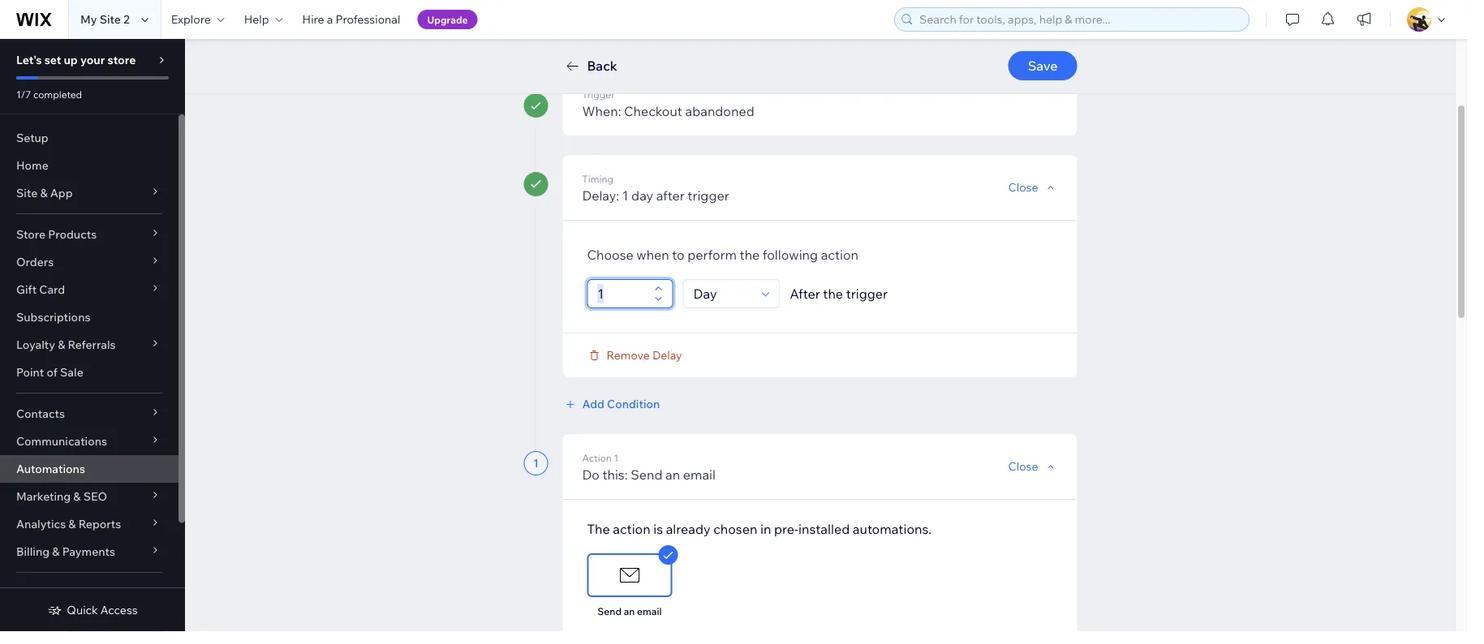 Task type: locate. For each thing, give the bounding box(es) containing it.
0 horizontal spatial action
[[613, 521, 651, 537]]

close for do this: send an email
[[1009, 460, 1039, 474]]

& for site
[[40, 186, 48, 200]]

choose
[[587, 247, 634, 263]]

1 horizontal spatial the
[[740, 247, 760, 263]]

a left the new
[[866, 26, 872, 40]]

0 horizontal spatial the
[[583, 11, 601, 26]]

1 inside timing delay: 1 day after trigger
[[623, 188, 629, 204]]

upgrade
[[427, 13, 468, 26]]

new
[[875, 26, 897, 40]]

home link
[[0, 152, 179, 179]]

trigger when: checkout abandoned
[[583, 88, 755, 119]]

hire a professional
[[303, 12, 401, 26]]

action
[[821, 247, 859, 263], [613, 521, 651, 537]]

of left the sale
[[47, 365, 58, 380]]

hire a professional link
[[293, 0, 410, 39]]

duplicate
[[679, 26, 728, 40]]

the inside this automation was pre-installed for you and you can only edit some parts of the action. for more options, duplicate this automation or create a new one.
[[583, 11, 601, 26]]

1 vertical spatial of
[[47, 365, 58, 380]]

0 vertical spatial send
[[631, 467, 663, 483]]

1 vertical spatial automation
[[753, 26, 814, 40]]

add condition button
[[563, 397, 660, 412]]

1 horizontal spatial send
[[631, 467, 663, 483]]

analytics & reports
[[16, 517, 121, 531]]

an inside the action 1 do this: send an email
[[666, 467, 681, 483]]

access
[[101, 603, 138, 617]]

2
[[123, 12, 130, 26]]

email down the category icon on the bottom left of the page
[[637, 606, 662, 618]]

more down parts
[[957, 26, 985, 40]]

back
[[587, 58, 618, 74]]

1 more from the left
[[603, 26, 631, 40]]

the right perform
[[740, 247, 760, 263]]

2 close from the top
[[1009, 460, 1039, 474]]

0 vertical spatial email
[[683, 467, 716, 483]]

analytics
[[16, 517, 66, 531]]

category image
[[618, 563, 642, 588]]

a
[[327, 12, 333, 26], [866, 26, 872, 40]]

learn
[[924, 26, 954, 40]]

0 horizontal spatial you
[[780, 0, 800, 11]]

send down the category icon on the bottom left of the page
[[598, 606, 622, 618]]

quick access
[[67, 603, 138, 617]]

None field
[[689, 280, 757, 308]]

billing & payments button
[[0, 538, 179, 566]]

& left app
[[40, 186, 48, 200]]

1 horizontal spatial a
[[866, 26, 872, 40]]

0 vertical spatial site
[[100, 12, 121, 26]]

help button
[[234, 0, 293, 39]]

following
[[763, 247, 818, 263]]

1 horizontal spatial more
[[957, 26, 985, 40]]

1 left do
[[533, 456, 539, 471]]

2 close button from the top
[[1009, 460, 1058, 474]]

email
[[683, 467, 716, 483], [637, 606, 662, 618]]

set
[[44, 53, 61, 67]]

1 left day
[[623, 188, 629, 204]]

0 vertical spatial close
[[1009, 180, 1039, 194]]

email up already at bottom left
[[683, 467, 716, 483]]

0 vertical spatial trigger
[[688, 188, 730, 204]]

subscriptions
[[16, 310, 91, 324]]

0 vertical spatial close button
[[1009, 180, 1058, 195]]

pre-
[[694, 0, 715, 11], [774, 521, 799, 537]]

orders
[[16, 255, 54, 269]]

0 vertical spatial automation
[[608, 0, 669, 11]]

parts
[[949, 0, 976, 11]]

pre- right "was"
[[694, 0, 715, 11]]

channels
[[48, 586, 98, 600]]

0 vertical spatial pre-
[[694, 0, 715, 11]]

0 vertical spatial installed
[[715, 0, 760, 11]]

only
[[868, 0, 891, 11]]

installed right in
[[799, 521, 850, 537]]

a inside this automation was pre-installed for you and you can only edit some parts of the action. for more options, duplicate this automation or create a new one.
[[866, 26, 872, 40]]

installed up this
[[715, 0, 760, 11]]

products
[[48, 227, 97, 242]]

0 vertical spatial action
[[821, 247, 859, 263]]

1 close button from the top
[[1009, 180, 1058, 195]]

site down home
[[16, 186, 38, 200]]

send inside the action 1 do this: send an email
[[631, 467, 663, 483]]

& for analytics
[[68, 517, 76, 531]]

1
[[623, 188, 629, 204], [614, 452, 619, 464], [533, 456, 539, 471]]

learn more link
[[924, 26, 985, 41]]

1 vertical spatial trigger
[[847, 286, 888, 302]]

installed
[[715, 0, 760, 11], [799, 521, 850, 537]]

this automation was pre-installed for you and you can only edit some parts of the action. for more options, duplicate this automation or create a new one.
[[583, 0, 989, 40]]

1 horizontal spatial site
[[100, 12, 121, 26]]

trigger right after
[[688, 188, 730, 204]]

day
[[632, 188, 654, 204]]

pre- right in
[[774, 521, 799, 537]]

loyalty
[[16, 338, 55, 352]]

0 horizontal spatial trigger
[[688, 188, 730, 204]]

close button
[[1009, 180, 1058, 195], [1009, 460, 1058, 474]]

1 horizontal spatial 1
[[614, 452, 619, 464]]

site & app button
[[0, 179, 179, 207]]

1 horizontal spatial pre-
[[774, 521, 799, 537]]

some
[[917, 0, 946, 11]]

1 vertical spatial close
[[1009, 460, 1039, 474]]

1 vertical spatial site
[[16, 186, 38, 200]]

store
[[108, 53, 136, 67]]

&
[[40, 186, 48, 200], [58, 338, 65, 352], [73, 490, 81, 504], [68, 517, 76, 531], [52, 545, 60, 559]]

can
[[847, 0, 866, 11]]

automation down for
[[753, 26, 814, 40]]

analytics & reports button
[[0, 511, 179, 538]]

an up already at bottom left
[[666, 467, 681, 483]]

1 horizontal spatial email
[[683, 467, 716, 483]]

remove delay button
[[587, 348, 683, 363]]

& right loyalty
[[58, 338, 65, 352]]

0 horizontal spatial a
[[327, 12, 333, 26]]

site left 2
[[100, 12, 121, 26]]

automation
[[608, 0, 669, 11], [753, 26, 814, 40]]

1 horizontal spatial you
[[825, 0, 844, 11]]

& inside "popup button"
[[40, 186, 48, 200]]

remove
[[607, 348, 650, 363]]

1 horizontal spatial installed
[[799, 521, 850, 537]]

0 horizontal spatial site
[[16, 186, 38, 200]]

1 close from the top
[[1009, 180, 1039, 194]]

the right the after on the right top
[[824, 286, 844, 302]]

action left is
[[613, 521, 651, 537]]

of right parts
[[979, 0, 989, 11]]

2 vertical spatial the
[[824, 286, 844, 302]]

0 horizontal spatial of
[[47, 365, 58, 380]]

more down action. on the top of the page
[[603, 26, 631, 40]]

an down the category icon on the bottom left of the page
[[624, 606, 635, 618]]

store products
[[16, 227, 97, 242]]

& left the reports
[[68, 517, 76, 531]]

more
[[603, 26, 631, 40], [957, 26, 985, 40]]

in
[[761, 521, 772, 537]]

orders button
[[0, 248, 179, 276]]

0 horizontal spatial pre-
[[694, 0, 715, 11]]

& right billing
[[52, 545, 60, 559]]

1 vertical spatial pre-
[[774, 521, 799, 537]]

2 horizontal spatial the
[[824, 286, 844, 302]]

marketing
[[16, 490, 71, 504]]

Search for tools, apps, help & more... field
[[915, 8, 1245, 31]]

a right hire
[[327, 12, 333, 26]]

1 up the this:
[[614, 452, 619, 464]]

& left seo
[[73, 490, 81, 504]]

action up after the trigger
[[821, 247, 859, 263]]

0 horizontal spatial send
[[598, 606, 622, 618]]

1 inside the action 1 do this: send an email
[[614, 452, 619, 464]]

timing delay: 1 day after trigger
[[583, 173, 730, 204]]

you
[[780, 0, 800, 11], [825, 0, 844, 11]]

my site 2
[[80, 12, 130, 26]]

save button
[[1009, 51, 1078, 80]]

trigger right the after on the right top
[[847, 286, 888, 302]]

action 1 do this: send an email
[[583, 452, 716, 483]]

None number field
[[593, 280, 650, 308]]

trigger
[[688, 188, 730, 204], [847, 286, 888, 302]]

1/7
[[16, 88, 31, 100]]

communications
[[16, 434, 107, 449]]

you left can
[[825, 0, 844, 11]]

add
[[583, 397, 605, 411]]

explore
[[171, 12, 211, 26]]

0 vertical spatial an
[[666, 467, 681, 483]]

1 vertical spatial email
[[637, 606, 662, 618]]

0 horizontal spatial more
[[603, 26, 631, 40]]

1 vertical spatial close button
[[1009, 460, 1058, 474]]

point of sale
[[16, 365, 83, 380]]

my
[[80, 12, 97, 26]]

0 horizontal spatial installed
[[715, 0, 760, 11]]

0 vertical spatial the
[[583, 11, 601, 26]]

0 vertical spatial of
[[979, 0, 989, 11]]

timing
[[583, 173, 614, 185]]

sidebar element
[[0, 39, 185, 632]]

the down this
[[583, 11, 601, 26]]

loyalty & referrals
[[16, 338, 116, 352]]

1 vertical spatial send
[[598, 606, 622, 618]]

pre- inside this automation was pre-installed for you and you can only edit some parts of the action. for more options, duplicate this automation or create a new one.
[[694, 0, 715, 11]]

1 you from the left
[[780, 0, 800, 11]]

1 horizontal spatial of
[[979, 0, 989, 11]]

1 vertical spatial an
[[624, 606, 635, 618]]

send right the this:
[[631, 467, 663, 483]]

1 horizontal spatial an
[[666, 467, 681, 483]]

automation up action. on the top of the page
[[608, 0, 669, 11]]

2 horizontal spatial 1
[[623, 188, 629, 204]]

you right for
[[780, 0, 800, 11]]

billing
[[16, 545, 50, 559]]

site
[[100, 12, 121, 26], [16, 186, 38, 200]]



Task type: describe. For each thing, give the bounding box(es) containing it.
1 vertical spatial the
[[740, 247, 760, 263]]

reports
[[78, 517, 121, 531]]

after
[[657, 188, 685, 204]]

quick access button
[[47, 603, 138, 618]]

automations link
[[0, 455, 179, 483]]

one.
[[899, 26, 922, 40]]

delay:
[[583, 188, 620, 204]]

store products button
[[0, 221, 179, 248]]

payments
[[62, 545, 115, 559]]

do
[[583, 467, 600, 483]]

to
[[673, 247, 685, 263]]

app
[[50, 186, 73, 200]]

chosen
[[714, 521, 758, 537]]

the
[[587, 521, 610, 537]]

options,
[[634, 26, 676, 40]]

back button
[[563, 56, 618, 76]]

& for billing
[[52, 545, 60, 559]]

let's
[[16, 53, 42, 67]]

marketing & seo
[[16, 490, 107, 504]]

of inside this automation was pre-installed for you and you can only edit some parts of the action. for more options, duplicate this automation or create a new one.
[[979, 0, 989, 11]]

after
[[790, 286, 821, 302]]

email inside the action 1 do this: send an email
[[683, 467, 716, 483]]

close for delay: 1 day after trigger
[[1009, 180, 1039, 194]]

and
[[802, 0, 822, 11]]

hire
[[303, 12, 324, 26]]

subscriptions link
[[0, 304, 179, 331]]

this
[[583, 0, 605, 11]]

automations.
[[853, 521, 932, 537]]

& for loyalty
[[58, 338, 65, 352]]

delay
[[653, 348, 683, 363]]

gift
[[16, 283, 37, 297]]

& for marketing
[[73, 490, 81, 504]]

gift card
[[16, 283, 65, 297]]

0 horizontal spatial 1
[[533, 456, 539, 471]]

referrals
[[68, 338, 116, 352]]

2 more from the left
[[957, 26, 985, 40]]

perform
[[688, 247, 737, 263]]

contacts button
[[0, 400, 179, 428]]

1 horizontal spatial action
[[821, 247, 859, 263]]

after the trigger
[[790, 286, 888, 302]]

billing & payments
[[16, 545, 115, 559]]

point
[[16, 365, 44, 380]]

was
[[671, 0, 692, 11]]

when:
[[583, 103, 622, 119]]

close button for delay: 1 day after trigger
[[1009, 180, 1058, 195]]

of inside 'point of sale' link
[[47, 365, 58, 380]]

or
[[816, 26, 827, 40]]

1 vertical spatial action
[[613, 521, 651, 537]]

professional
[[336, 12, 401, 26]]

1 horizontal spatial trigger
[[847, 286, 888, 302]]

action
[[583, 452, 612, 464]]

edit
[[893, 0, 914, 11]]

installed inside this automation was pre-installed for you and you can only edit some parts of the action. for more options, duplicate this automation or create a new one.
[[715, 0, 760, 11]]

1/7 completed
[[16, 88, 82, 100]]

completed
[[33, 88, 82, 100]]

marketing & seo button
[[0, 483, 179, 511]]

quick
[[67, 603, 98, 617]]

sale
[[60, 365, 83, 380]]

2 you from the left
[[825, 0, 844, 11]]

up
[[64, 53, 78, 67]]

sales
[[16, 586, 45, 600]]

this
[[731, 26, 750, 40]]

upgrade button
[[418, 10, 478, 29]]

0 horizontal spatial email
[[637, 606, 662, 618]]

point of sale link
[[0, 359, 179, 386]]

this:
[[603, 467, 628, 483]]

home
[[16, 158, 49, 173]]

more inside this automation was pre-installed for you and you can only edit some parts of the action. for more options, duplicate this automation or create a new one.
[[603, 26, 631, 40]]

automations
[[16, 462, 85, 476]]

gift card button
[[0, 276, 179, 304]]

let's set up your store
[[16, 53, 136, 67]]

1 vertical spatial installed
[[799, 521, 850, 537]]

trigger inside timing delay: 1 day after trigger
[[688, 188, 730, 204]]

0 horizontal spatial automation
[[608, 0, 669, 11]]

0 horizontal spatial an
[[624, 606, 635, 618]]

choose when to perform the following action
[[587, 247, 859, 263]]

learn more
[[924, 26, 985, 40]]

add condition
[[583, 397, 660, 411]]

site inside "popup button"
[[16, 186, 38, 200]]

condition
[[607, 397, 660, 411]]

save
[[1028, 58, 1058, 74]]

sales channels button
[[0, 580, 179, 607]]

create
[[830, 26, 863, 40]]

close button for do this: send an email
[[1009, 460, 1058, 474]]

store
[[16, 227, 46, 242]]

contacts
[[16, 407, 65, 421]]

remove delay
[[607, 348, 683, 363]]

seo
[[83, 490, 107, 504]]

1 horizontal spatial automation
[[753, 26, 814, 40]]

help
[[244, 12, 269, 26]]

already
[[666, 521, 711, 537]]

for
[[763, 0, 778, 11]]



Task type: vqa. For each thing, say whether or not it's contained in the screenshot.
Marketing's &
yes



